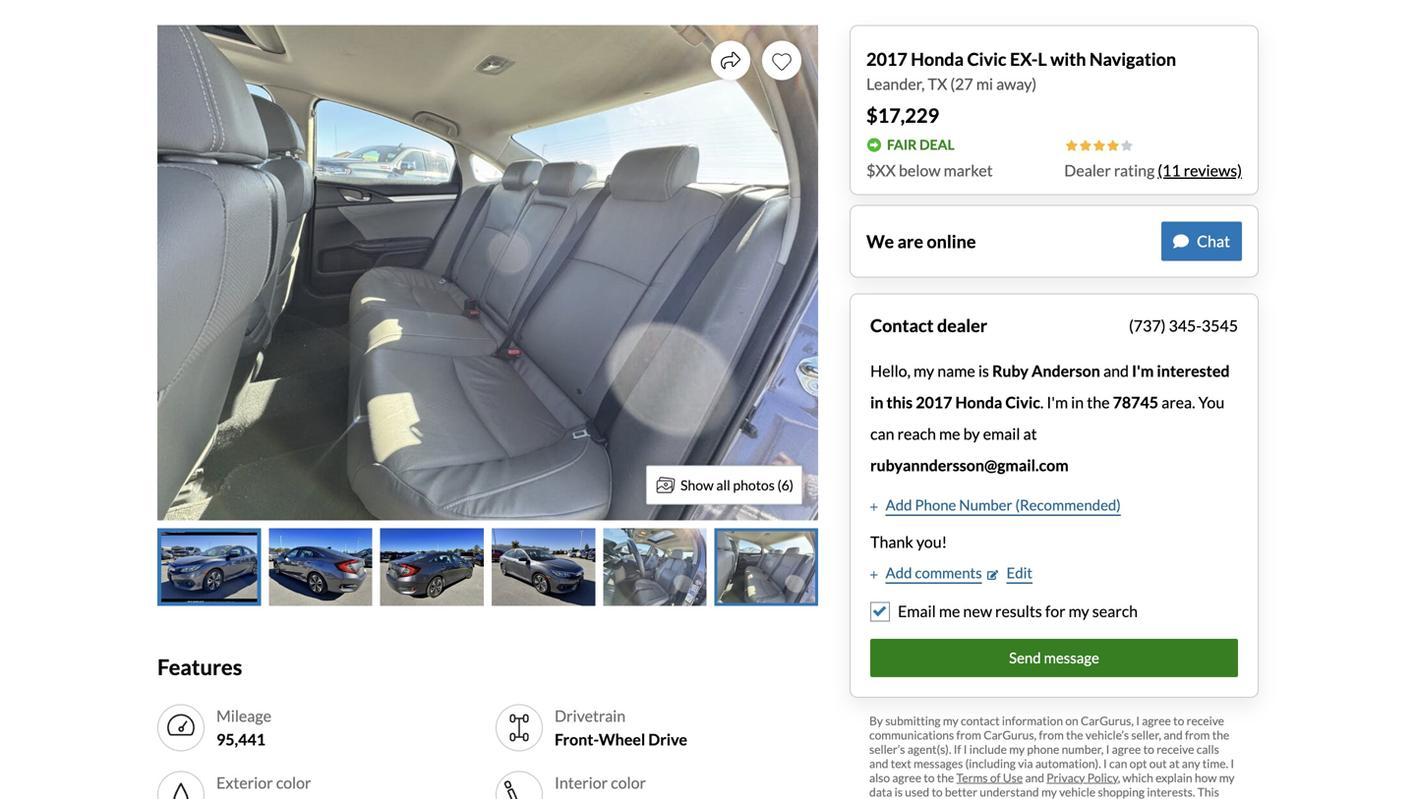 Task type: locate. For each thing, give the bounding box(es) containing it.
with
[[1050, 48, 1086, 70]]

view vehicle photo 4 image
[[492, 529, 595, 606]]

honda inside 2017 honda civic ex-l with navigation leander, tx (27 mi away)
[[911, 48, 964, 70]]

1 me from the top
[[939, 424, 960, 443]]

opt
[[1130, 756, 1147, 771]]

view vehicle photo 1 image
[[157, 529, 261, 606]]

1 from from the left
[[956, 728, 981, 742]]

edit button
[[988, 562, 1033, 584]]

the
[[1087, 393, 1110, 412], [1066, 728, 1083, 742], [1212, 728, 1229, 742], [937, 771, 954, 785]]

mileage image
[[165, 712, 197, 744]]

$xx
[[866, 161, 896, 180]]

can left reach
[[870, 424, 894, 443]]

0 vertical spatial honda
[[911, 48, 964, 70]]

terms of use and privacy policy
[[956, 771, 1118, 785]]

cargurus,
[[1081, 714, 1134, 728], [984, 728, 1037, 742]]

(recommended)
[[1015, 496, 1121, 514]]

, which explain how my data is used to better understand my vehicle shopping interests. this consent is not required as a condition of purchase. standard messa
[[869, 771, 1235, 799]]

1 vertical spatial honda
[[955, 393, 1002, 412]]

via
[[1018, 756, 1033, 771]]

information
[[1002, 714, 1063, 728]]

0 horizontal spatial of
[[990, 771, 1001, 785]]

i
[[1136, 714, 1140, 728], [963, 742, 967, 756], [1106, 742, 1110, 756], [1103, 756, 1107, 771], [1231, 756, 1234, 771]]

i'm up 78745
[[1132, 361, 1154, 381]]

1 in from the left
[[870, 393, 883, 412]]

1 vertical spatial add
[[886, 564, 912, 582]]

in down anderson
[[1071, 393, 1084, 412]]

and left "text"
[[869, 756, 888, 771]]

i right if
[[963, 742, 967, 756]]

and right the seller,
[[1164, 728, 1183, 742]]

area.
[[1161, 393, 1195, 412]]

1 vertical spatial me
[[939, 602, 960, 621]]

3 from from the left
[[1185, 728, 1210, 742]]

2017 right this
[[916, 393, 952, 412]]

can inside by submitting my contact information on cargurus, i agree to receive communications from cargurus, from the vehicle's seller, and from the seller's agent(s). if i include my phone number, i agree to receive calls and text messages (including via automation). i can opt out at any time. i also agree to the
[[1109, 756, 1127, 771]]

comment image
[[1173, 234, 1189, 249]]

agree right also
[[892, 771, 921, 785]]

color down wheel
[[611, 773, 646, 793]]

is left the ruby
[[978, 361, 989, 381]]

$xx below market
[[866, 161, 993, 180]]

me inside area. you can reach me by email at
[[939, 424, 960, 443]]

1 horizontal spatial agree
[[1112, 742, 1141, 756]]

front-
[[555, 730, 599, 749]]

1 vertical spatial plus image
[[870, 570, 878, 580]]

from up (including
[[956, 728, 981, 742]]

mileage
[[216, 707, 271, 726]]

i'm
[[1132, 361, 1154, 381], [1047, 393, 1068, 412]]

honda up tx at the right
[[911, 48, 964, 70]]

0 vertical spatial civic
[[967, 48, 1006, 70]]

1 color from the left
[[276, 773, 311, 793]]

1 horizontal spatial cargurus,
[[1081, 714, 1134, 728]]

drivetrain image
[[503, 712, 535, 744]]

0 vertical spatial plus image
[[870, 502, 878, 512]]

is right data
[[895, 785, 903, 799]]

1 vertical spatial of
[[1062, 799, 1073, 799]]

share image
[[721, 51, 740, 70]]

for
[[1045, 602, 1066, 621]]

0 horizontal spatial cargurus,
[[984, 728, 1037, 742]]

plus image inside add phone number (recommended) button
[[870, 502, 878, 512]]

from left on
[[1039, 728, 1064, 742]]

messages
[[914, 756, 963, 771]]

2017
[[866, 48, 907, 70], [916, 393, 952, 412]]

1 horizontal spatial 2017
[[916, 393, 952, 412]]

1 vertical spatial i'm
[[1047, 393, 1068, 412]]

the left 78745
[[1087, 393, 1110, 412]]

add left phone at the bottom of page
[[886, 496, 912, 514]]

agree up ,
[[1112, 742, 1141, 756]]

contact
[[961, 714, 1000, 728]]

cargurus, right on
[[1081, 714, 1134, 728]]

0 horizontal spatial color
[[276, 773, 311, 793]]

1 horizontal spatial at
[[1169, 756, 1179, 771]]

email
[[983, 424, 1020, 443]]

2 vertical spatial agree
[[892, 771, 921, 785]]

and up 78745
[[1103, 361, 1129, 381]]

view vehicle photo 6 image
[[715, 529, 818, 606]]

new
[[963, 602, 992, 621]]

seller,
[[1131, 728, 1161, 742]]

is
[[978, 361, 989, 381], [895, 785, 903, 799], [912, 799, 921, 799]]

email
[[898, 602, 936, 621]]

civic down the ruby
[[1005, 393, 1040, 412]]

0 horizontal spatial from
[[956, 728, 981, 742]]

hello, my name is ruby anderson and
[[870, 361, 1132, 381]]

submitting
[[885, 714, 941, 728]]

plus image
[[870, 502, 878, 512], [870, 570, 878, 580]]

plus image inside add comments button
[[870, 570, 878, 580]]

2 from from the left
[[1039, 728, 1064, 742]]

1 horizontal spatial can
[[1109, 756, 1127, 771]]

0 horizontal spatial 2017
[[866, 48, 907, 70]]

1 horizontal spatial in
[[1071, 393, 1084, 412]]

1 horizontal spatial of
[[1062, 799, 1073, 799]]

1 horizontal spatial is
[[912, 799, 921, 799]]

comments
[[915, 564, 982, 582]]

2017 honda civic . i'm in the 78745
[[916, 393, 1158, 412]]

0 horizontal spatial at
[[1023, 424, 1037, 443]]

the up automation).
[[1066, 728, 1083, 742]]

dealer
[[1064, 161, 1111, 180]]

0 vertical spatial me
[[939, 424, 960, 443]]

communications
[[869, 728, 954, 742]]

2 color from the left
[[611, 773, 646, 793]]

add phone number (recommended)
[[886, 496, 1121, 514]]

(11
[[1158, 161, 1181, 180]]

receive up explain
[[1156, 742, 1194, 756]]

from
[[956, 728, 981, 742], [1039, 728, 1064, 742], [1185, 728, 1210, 742]]

in inside "i'm interested in this"
[[870, 393, 883, 412]]

2017 up leander,
[[866, 48, 907, 70]]

1 vertical spatial civic
[[1005, 393, 1040, 412]]

terms of use link
[[956, 771, 1023, 785]]

1 plus image from the top
[[870, 502, 878, 512]]

drive
[[648, 730, 687, 749]]

i'm right "."
[[1047, 393, 1068, 412]]

agree
[[1142, 714, 1171, 728], [1112, 742, 1141, 756], [892, 771, 921, 785]]

2017 honda civic ex-l with navigation leander, tx (27 mi away)
[[866, 48, 1176, 93]]

1 horizontal spatial from
[[1039, 728, 1064, 742]]

receive up calls
[[1187, 714, 1224, 728]]

0 vertical spatial at
[[1023, 424, 1037, 443]]

color right exterior on the left bottom
[[276, 773, 311, 793]]

my up if
[[943, 714, 958, 728]]

me left by
[[939, 424, 960, 443]]

add down 'thank'
[[886, 564, 912, 582]]

0 horizontal spatial i'm
[[1047, 393, 1068, 412]]

as
[[990, 799, 1001, 799]]

1 vertical spatial at
[[1169, 756, 1179, 771]]

2 plus image from the top
[[870, 570, 878, 580]]

can left opt at bottom
[[1109, 756, 1127, 771]]

exterior color image
[[165, 779, 197, 799]]

view vehicle photo 5 image
[[603, 529, 707, 606]]

0 vertical spatial i'm
[[1132, 361, 1154, 381]]

plus image up 'thank'
[[870, 502, 878, 512]]

tab list
[[157, 529, 818, 606]]

0 horizontal spatial can
[[870, 424, 894, 443]]

1 vertical spatial 2017
[[916, 393, 952, 412]]

honda
[[911, 48, 964, 70], [955, 393, 1002, 412]]

civic inside 2017 honda civic ex-l with navigation leander, tx (27 mi away)
[[967, 48, 1006, 70]]

of inside the , which explain how my data is used to better understand my vehicle shopping interests. this consent is not required as a condition of purchase. standard messa
[[1062, 799, 1073, 799]]

2 in from the left
[[1071, 393, 1084, 412]]

show all photos (6) link
[[646, 466, 802, 505]]

color
[[276, 773, 311, 793], [611, 773, 646, 793]]

at right email
[[1023, 424, 1037, 443]]

0 vertical spatial 2017
[[866, 48, 907, 70]]

0 horizontal spatial in
[[870, 393, 883, 412]]

anderson
[[1032, 361, 1100, 381]]

at right out
[[1169, 756, 1179, 771]]

rating
[[1114, 161, 1155, 180]]

1 add from the top
[[886, 496, 912, 514]]

used
[[905, 785, 929, 799]]

reviews)
[[1184, 161, 1242, 180]]

better
[[945, 785, 977, 799]]

my left vehicle
[[1041, 785, 1057, 799]]

0 horizontal spatial is
[[895, 785, 903, 799]]

from up any
[[1185, 728, 1210, 742]]

honda up by
[[955, 393, 1002, 412]]

edit image
[[988, 570, 999, 580]]

civic
[[967, 48, 1006, 70], [1005, 393, 1040, 412]]

is left not
[[912, 799, 921, 799]]

me left the "new"
[[939, 602, 960, 621]]

contact
[[870, 315, 934, 337]]

0 vertical spatial add
[[886, 496, 912, 514]]

plus image for add comments
[[870, 570, 878, 580]]

vehicle's
[[1085, 728, 1129, 742]]

are
[[897, 231, 923, 252]]

1 vertical spatial agree
[[1112, 742, 1141, 756]]

civic up mi at top
[[967, 48, 1006, 70]]

i'm interested in this
[[870, 361, 1230, 412]]

in left this
[[870, 393, 883, 412]]

interested
[[1157, 361, 1230, 381]]

my left name
[[914, 361, 934, 381]]

of
[[990, 771, 1001, 785], [1062, 799, 1073, 799]]

add for add comments
[[886, 564, 912, 582]]

honda for .
[[955, 393, 1002, 412]]

(including
[[965, 756, 1016, 771]]

to right the seller,
[[1173, 714, 1184, 728]]

ruby
[[992, 361, 1029, 381]]

agree up out
[[1142, 714, 1171, 728]]

condition
[[1011, 799, 1060, 799]]

at inside area. you can reach me by email at
[[1023, 424, 1037, 443]]

to
[[1173, 714, 1184, 728], [1143, 742, 1154, 756], [924, 771, 935, 785], [932, 785, 943, 799]]

thank you!
[[870, 532, 947, 552]]

2 horizontal spatial from
[[1185, 728, 1210, 742]]

understand
[[980, 785, 1039, 799]]

of down privacy
[[1062, 799, 1073, 799]]

how
[[1195, 771, 1217, 785]]

2 add from the top
[[886, 564, 912, 582]]

to right the used
[[932, 785, 943, 799]]

0 vertical spatial agree
[[1142, 714, 1171, 728]]

0 vertical spatial can
[[870, 424, 894, 443]]

(737) 345-3545
[[1129, 316, 1238, 335]]

wheel
[[599, 730, 645, 749]]

standard
[[1127, 799, 1174, 799]]

number,
[[1062, 742, 1104, 756]]

of left "use"
[[990, 771, 1001, 785]]

shopping
[[1098, 785, 1145, 799]]

the up not
[[937, 771, 954, 785]]

2017 inside 2017 honda civic ex-l with navigation leander, tx (27 mi away)
[[866, 48, 907, 70]]

1 vertical spatial can
[[1109, 756, 1127, 771]]

add comments
[[886, 564, 982, 582]]

mi
[[976, 74, 993, 93]]

plus image down 'thank'
[[870, 570, 878, 580]]

interior
[[555, 773, 608, 793]]

$17,229
[[866, 104, 939, 127]]

2017 for .
[[916, 393, 952, 412]]

1 horizontal spatial i'm
[[1132, 361, 1154, 381]]

1 horizontal spatial color
[[611, 773, 646, 793]]

cargurus, up via
[[984, 728, 1037, 742]]

market
[[944, 161, 993, 180]]



Task type: vqa. For each thing, say whether or not it's contained in the screenshot.
Standard
yes



Task type: describe. For each thing, give the bounding box(es) containing it.
i right time.
[[1231, 756, 1234, 771]]

phone
[[915, 496, 956, 514]]

add for add phone number (recommended)
[[886, 496, 912, 514]]

this
[[887, 393, 913, 412]]

to inside the , which explain how my data is used to better understand my vehicle shopping interests. this consent is not required as a condition of purchase. standard messa
[[932, 785, 943, 799]]

can inside area. you can reach me by email at
[[870, 424, 894, 443]]

view vehicle photo 3 image
[[380, 529, 484, 606]]

rubyanndersson@gmail.com
[[870, 456, 1069, 475]]

interior color
[[555, 773, 646, 793]]

chat
[[1197, 232, 1230, 251]]

we
[[866, 231, 894, 252]]

plus image for add phone number (recommended)
[[870, 502, 878, 512]]

you!
[[916, 532, 947, 552]]

online
[[927, 231, 976, 252]]

area. you can reach me by email at
[[870, 393, 1224, 443]]

0 vertical spatial receive
[[1187, 714, 1224, 728]]

time.
[[1202, 756, 1228, 771]]

you
[[1198, 393, 1224, 412]]

use
[[1003, 771, 1023, 785]]

vehicle full photo image
[[157, 25, 818, 521]]

(737)
[[1129, 316, 1166, 335]]

(6)
[[777, 477, 794, 494]]

color for interior color
[[611, 773, 646, 793]]

civic for ex-
[[967, 48, 1006, 70]]

required
[[943, 799, 987, 799]]

a
[[1003, 799, 1009, 799]]

i right vehicle's
[[1136, 714, 1140, 728]]

consent
[[869, 799, 910, 799]]

message
[[1044, 649, 1099, 667]]

name
[[937, 361, 975, 381]]

2 horizontal spatial is
[[978, 361, 989, 381]]

edit
[[1006, 564, 1033, 582]]

to up not
[[924, 771, 935, 785]]

exterior color
[[216, 773, 311, 793]]

78745
[[1113, 393, 1158, 412]]

results
[[995, 602, 1042, 621]]

l
[[1038, 48, 1047, 70]]

privacy policy link
[[1047, 771, 1118, 785]]

by
[[869, 714, 883, 728]]

data
[[869, 785, 892, 799]]

hello,
[[870, 361, 911, 381]]

2 me from the top
[[939, 602, 960, 621]]

not
[[923, 799, 940, 799]]

navigation
[[1089, 48, 1176, 70]]

3545
[[1202, 316, 1238, 335]]

also
[[869, 771, 890, 785]]

include
[[969, 742, 1007, 756]]

to up which
[[1143, 742, 1154, 756]]

95,441
[[216, 730, 266, 749]]

0 horizontal spatial agree
[[892, 771, 921, 785]]

0 vertical spatial of
[[990, 771, 1001, 785]]

add phone number (recommended) button
[[870, 494, 1121, 516]]

by
[[963, 424, 980, 443]]

i'm inside "i'm interested in this"
[[1132, 361, 1154, 381]]

345-
[[1169, 316, 1202, 335]]

honda for ex-
[[911, 48, 964, 70]]

on
[[1065, 714, 1078, 728]]

number
[[959, 496, 1012, 514]]

at inside by submitting my contact information on cargurus, i agree to receive communications from cargurus, from the vehicle's seller, and from the seller's agent(s). if i include my phone number, i agree to receive calls and text messages (including via automation). i can opt out at any time. i also agree to the
[[1169, 756, 1179, 771]]

2017 for ex-
[[866, 48, 907, 70]]

my left the 'phone'
[[1009, 742, 1025, 756]]

ex-
[[1010, 48, 1038, 70]]

text
[[891, 756, 911, 771]]

vehicle
[[1059, 785, 1096, 799]]

thank
[[870, 532, 913, 552]]

fair deal
[[887, 136, 955, 153]]

i left ,
[[1103, 756, 1107, 771]]

agent(s).
[[907, 742, 951, 756]]

out
[[1149, 756, 1167, 771]]

send message
[[1009, 649, 1099, 667]]

1 vertical spatial receive
[[1156, 742, 1194, 756]]

this
[[1197, 785, 1219, 799]]

2 horizontal spatial agree
[[1142, 714, 1171, 728]]

drivetrain front-wheel drive
[[555, 707, 687, 749]]

drivetrain
[[555, 707, 626, 726]]

tx
[[928, 74, 947, 93]]

my right how
[[1219, 771, 1235, 785]]

(11 reviews) button
[[1158, 159, 1242, 182]]

i right the number, at the right bottom of page
[[1106, 742, 1110, 756]]

interior color image
[[503, 779, 535, 799]]

email me new results for my search
[[898, 602, 1138, 621]]

show
[[680, 477, 714, 494]]

which
[[1123, 771, 1153, 785]]

privacy
[[1047, 771, 1085, 785]]

calls
[[1196, 742, 1219, 756]]

deal
[[919, 136, 955, 153]]

interests.
[[1147, 785, 1195, 799]]

the up time.
[[1212, 728, 1229, 742]]

my right for
[[1069, 602, 1089, 621]]

add comments button
[[870, 562, 982, 584]]

away)
[[996, 74, 1037, 93]]

view vehicle photo 2 image
[[269, 529, 372, 606]]

civic for .
[[1005, 393, 1040, 412]]

reach
[[897, 424, 936, 443]]

send
[[1009, 649, 1041, 667]]

and up condition at the right bottom of the page
[[1025, 771, 1044, 785]]

fair
[[887, 136, 917, 153]]

any
[[1182, 756, 1200, 771]]

.
[[1040, 393, 1044, 412]]

if
[[954, 742, 961, 756]]

below
[[899, 161, 941, 180]]

dealer
[[937, 315, 987, 337]]

color for exterior color
[[276, 773, 311, 793]]

search
[[1092, 602, 1138, 621]]



